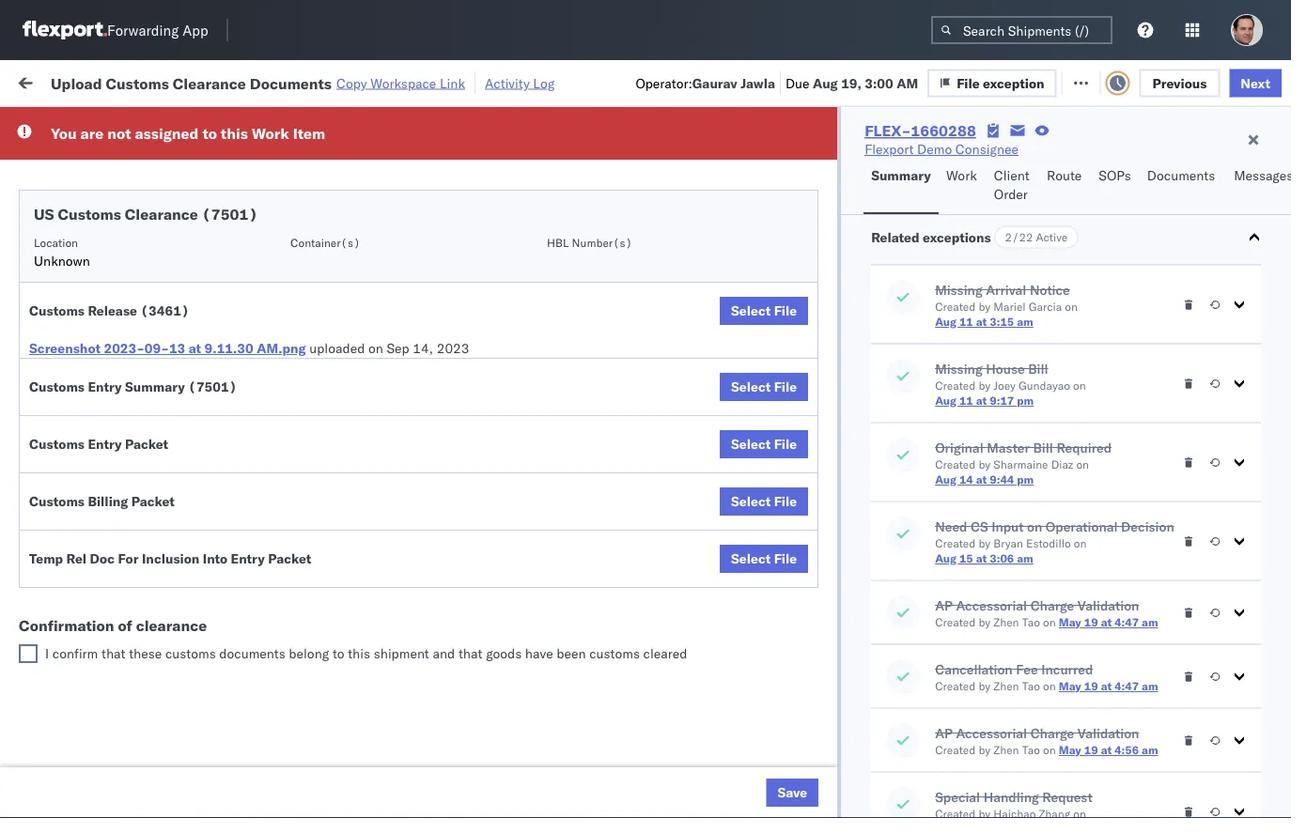 Task type: locate. For each thing, give the bounding box(es) containing it.
been
[[557, 646, 586, 662]]

2 schedule delivery appointment from the top
[[43, 312, 231, 328]]

us customs clearance (7501)
[[34, 205, 258, 224]]

flex-1846748 up garcia
[[1038, 271, 1135, 288]]

2 vertical spatial may
[[1059, 743, 1082, 758]]

1 lhuu7894563, uetu from the top
[[1158, 436, 1291, 453]]

6 ca from the top
[[43, 610, 61, 627]]

schedule inside schedule pickup from rotterdam, netherlands
[[43, 674, 99, 691]]

los for first schedule pickup from los angeles, ca button from the top of the page
[[177, 219, 198, 236]]

23, left "goods"
[[422, 643, 442, 660]]

may down incurred
[[1059, 680, 1082, 694]]

3 ca from the top
[[43, 362, 61, 379]]

2 edt, from the top
[[359, 230, 389, 246]]

confirm inside confirm pickup from los angeles, ca
[[43, 509, 91, 525]]

0 vertical spatial dec
[[390, 519, 414, 536]]

at inside missing arrival notice created by mariel garcia on aug 11 at 3:15 am
[[976, 315, 987, 329]]

2 jan from the top
[[398, 767, 419, 784]]

confirm for confirm pickup from los angeles, ca
[[43, 509, 91, 525]]

Search Shipments (/) text field
[[931, 16, 1113, 44]]

0 horizontal spatial demo
[[750, 602, 785, 618]]

0 vertical spatial pm
[[334, 519, 355, 536]]

2023 right 28, on the bottom left of the page
[[446, 767, 478, 784]]

lhuu7894563, for confirm delivery
[[1158, 560, 1255, 577]]

2 : from the left
[[432, 117, 436, 131]]

work inside work button
[[946, 167, 977, 184]]

charge inside ap accessorial charge validation created by zhen tao on may 19 at 4:56 am
[[1031, 725, 1074, 742]]

0 vertical spatial to
[[202, 124, 217, 143]]

ap inside ap accessorial charge validation created by zhen tao on may 19 at 4:56 am
[[935, 725, 953, 742]]

(7501) down you are not assigned to this work item
[[202, 205, 258, 224]]

cancellation
[[935, 661, 1013, 678]]

customs entry packet
[[29, 436, 168, 453]]

los inside confirm pickup from los angeles, ca
[[170, 509, 191, 525]]

select file for customs release (3461)
[[731, 303, 797, 319]]

2 may from the top
[[1059, 680, 1082, 694]]

from up the temp rel doc for inclusion into entry packet
[[139, 509, 166, 525]]

2023 left "goods"
[[446, 643, 478, 660]]

1 vertical spatial 4:47
[[1115, 680, 1139, 694]]

missing inside missing house bill created by joey gundayao on aug 11 at 9:17 pm
[[935, 360, 983, 377]]

0 vertical spatial flex-2130387
[[1038, 643, 1135, 660]]

3 karl from the top
[[981, 767, 1005, 784]]

11 inside missing arrival notice created by mariel garcia on aug 11 at 3:15 am
[[960, 315, 974, 329]]

tao for ap accessorial charge validation created by zhen tao on may 19 at 4:56 am
[[1022, 743, 1040, 758]]

confirm
[[43, 509, 91, 525], [43, 560, 91, 576]]

3 resize handle column header from the left
[[543, 146, 566, 819]]

1 horizontal spatial work
[[252, 124, 289, 143]]

pickup for confirm pickup from los angeles, ca button
[[95, 509, 135, 525]]

ceau7522281, hlxu for 3rd schedule pickup from los angeles, ca button from the bottom of the page
[[1158, 353, 1291, 370]]

zhen inside ap accessorial charge validation created by zhen tao on may 19 at 4:56 am
[[994, 743, 1019, 758]]

0 vertical spatial pm
[[1017, 394, 1034, 408]]

3:00
[[865, 74, 894, 91]]

upload customs clearance documents inside button
[[43, 385, 206, 420]]

packet down "7:00" on the left
[[268, 551, 311, 567]]

1 vertical spatial 11:30
[[303, 767, 339, 784]]

resize handle column header
[[269, 146, 291, 819], [477, 146, 500, 819], [543, 146, 566, 819], [665, 146, 688, 819], [788, 146, 810, 819], [976, 146, 998, 819], [1126, 146, 1149, 819], [1248, 146, 1271, 819], [1258, 146, 1280, 819]]

from inside schedule pickup from rotterdam, netherlands
[[146, 674, 174, 691]]

0 vertical spatial accessorial
[[956, 597, 1027, 614]]

created up "aug 11 at 3:15 am" button
[[935, 300, 976, 314]]

file for customs entry packet
[[774, 436, 797, 453]]

0 vertical spatial account
[[916, 643, 966, 660]]

am up 'abcd1234560'
[[1142, 680, 1159, 694]]

integration for 11:30 pm est, jan 23, 2023
[[820, 643, 884, 660]]

4 schedule delivery appointment button from the top
[[43, 641, 231, 662]]

upload customs clearance documents
[[43, 385, 206, 420], [43, 757, 206, 792]]

vandelay west
[[820, 726, 907, 743]]

on down incurred
[[1043, 680, 1056, 694]]

0 horizontal spatial this
[[221, 124, 248, 143]]

1 vertical spatial karl
[[981, 685, 1005, 701]]

2 karl from the top
[[981, 685, 1005, 701]]

hbl number(s)
[[547, 235, 633, 250]]

los right 09-
[[177, 344, 198, 360]]

1 karl from the top
[[981, 643, 1005, 660]]

schedule up unknown
[[43, 219, 99, 236]]

0 vertical spatial packet
[[125, 436, 168, 453]]

import work
[[158, 73, 237, 89]]

schedule delivery appointment link for 3rd schedule delivery appointment button from the bottom
[[43, 311, 231, 329]]

1 vertical spatial upload
[[43, 385, 86, 401]]

documents button
[[1140, 159, 1227, 214]]

select for customs release (3461)
[[731, 303, 771, 319]]

schedule up netherlands
[[43, 674, 99, 691]]

validation inside the ap accessorial charge validation created by zhen tao on may 19 at 4:47 am
[[1078, 597, 1140, 614]]

2 vertical spatial 19
[[1084, 743, 1098, 758]]

est, left and
[[366, 643, 395, 660]]

customs entry summary (7501)
[[29, 379, 237, 395]]

4 ceau7522281, hlxu from the top
[[1158, 353, 1291, 370]]

3 zhen from the top
[[994, 743, 1019, 758]]

clearance down workitem button
[[125, 205, 198, 224]]

zhen
[[994, 616, 1019, 630], [994, 680, 1019, 694], [994, 743, 1019, 758]]

4 by from the top
[[979, 537, 991, 551]]

0 vertical spatial validation
[[1078, 597, 1140, 614]]

diaz
[[1051, 458, 1074, 472]]

nov for schedule delivery appointment link for fourth schedule delivery appointment button from the bottom
[[392, 188, 416, 205]]

1 created from the top
[[935, 300, 976, 314]]

workitem
[[21, 154, 70, 168]]

2 confirm from the top
[[43, 560, 91, 576]]

assigned
[[135, 124, 199, 143]]

documents up 'customs entry packet'
[[43, 404, 111, 420]]

2 vertical spatial integration
[[820, 767, 884, 784]]

ca up customs billing packet at the bottom
[[43, 445, 61, 461]]

on down operational
[[1074, 537, 1087, 551]]

route button
[[1040, 159, 1092, 214]]

bill up diaz
[[1033, 439, 1053, 456]]

sops button
[[1092, 159, 1140, 214]]

1 vertical spatial may 19 at 4:47 am button
[[1059, 680, 1159, 694]]

2130387 for 11:30 pm est, jan 28, 2023
[[1078, 767, 1135, 784]]

at left 3:15
[[976, 315, 987, 329]]

bookings
[[820, 602, 875, 618]]

187
[[440, 73, 464, 89]]

11:30 for 11:30 pm est, jan 23, 2023
[[303, 643, 339, 660]]

from for the schedule pickup from rotterdam, netherlands link
[[146, 674, 174, 691]]

1 vertical spatial jan
[[398, 767, 419, 784]]

2:59 for fourth schedule delivery appointment button from the bottom
[[303, 188, 331, 205]]

2:59 for fourth schedule pickup from los angeles, ca button from the bottom of the page
[[303, 271, 331, 288]]

1 1889466 from the top
[[1078, 437, 1135, 453]]

am inside need cs input on operational decision created by bryan estodillo on aug 15 at 3:06 am
[[1017, 552, 1034, 566]]

of
[[118, 617, 132, 635]]

2 vertical spatial flex-2130387
[[1038, 767, 1135, 784]]

schedule
[[43, 188, 99, 204], [43, 219, 99, 236], [43, 261, 99, 277], [43, 312, 99, 328], [43, 344, 99, 360], [43, 426, 99, 443], [43, 477, 99, 493], [43, 592, 99, 608], [43, 642, 99, 659], [43, 674, 99, 691]]

special handling request button
[[886, 788, 1246, 819]]

previous button
[[1140, 69, 1220, 97]]

11 for arrival
[[960, 315, 974, 329]]

work button
[[939, 159, 987, 214]]

1 vertical spatial this
[[348, 646, 370, 662]]

on left sep
[[368, 340, 383, 357]]

validation up incurred
[[1078, 597, 1140, 614]]

: left no
[[432, 117, 436, 131]]

19 up incurred
[[1084, 616, 1098, 630]]

pickup inside schedule pickup from rotterdam, netherlands
[[102, 674, 143, 691]]

2 charge from the top
[[1031, 725, 1074, 742]]

2 schedule pickup from los angeles, ca from the top
[[43, 261, 253, 296]]

4 ceau7522281, from the top
[[1158, 353, 1254, 370]]

ocean fcl for schedule delivery appointment link for fourth schedule delivery appointment button from the bottom
[[575, 188, 641, 205]]

from for schedule pickup from los angeles, ca link related to fourth schedule pickup from los angeles, ca button from the bottom of the page
[[146, 261, 174, 277]]

0 vertical spatial may 19 at 4:47 am button
[[1059, 616, 1159, 630]]

am inside the ap accessorial charge validation created by zhen tao on may 19 at 4:47 am
[[1142, 616, 1159, 630]]

gvcu5265864 up 'abcd1234560'
[[1158, 684, 1251, 701]]

2 vertical spatial account
[[916, 767, 966, 784]]

schedule down location
[[43, 261, 99, 277]]

client inside button
[[994, 167, 1030, 184]]

integration down vandelay
[[820, 767, 884, 784]]

est, for 9:00 am est, dec 24, 2022
[[359, 561, 388, 577]]

created inside missing arrival notice created by mariel garcia on aug 11 at 3:15 am
[[935, 300, 976, 314]]

by up "aug 11 at 3:15 am" button
[[979, 300, 991, 314]]

schedule delivery appointment up confirm pickup from los angeles, ca
[[43, 477, 231, 493]]

ap inside the ap accessorial charge validation created by zhen tao on may 19 at 4:47 am
[[935, 597, 953, 614]]

2 ocean fcl from the top
[[575, 230, 641, 246]]

1 ceau7522281, from the top
[[1158, 229, 1254, 246]]

1 vertical spatial pm
[[343, 643, 363, 660]]

pm right "7:00" on the left
[[334, 519, 355, 536]]

activity
[[485, 75, 530, 91]]

23, for 2022
[[418, 519, 438, 536]]

copy
[[337, 75, 367, 91]]

ca up temp
[[43, 528, 61, 544]]

0 vertical spatial 4:47
[[1115, 616, 1139, 630]]

zhen inside the ap accessorial charge validation created by zhen tao on may 19 at 4:47 am
[[994, 616, 1019, 630]]

jan left and
[[398, 643, 419, 660]]

from down workitem button
[[146, 219, 174, 236]]

aug inside missing house bill created by joey gundayao on aug 11 at 9:17 pm
[[935, 394, 957, 408]]

by down cancellation
[[979, 680, 991, 694]]

2 vertical spatial tao
[[1022, 743, 1040, 758]]

0 horizontal spatial client
[[697, 154, 728, 168]]

am
[[897, 74, 918, 91], [334, 188, 356, 205], [334, 230, 356, 246], [334, 271, 356, 288], [334, 354, 356, 370], [334, 395, 356, 412], [334, 561, 356, 577]]

3 flex-1889466 from the top
[[1038, 519, 1135, 536]]

0 vertical spatial jan
[[398, 643, 419, 660]]

0 vertical spatial 23,
[[418, 519, 438, 536]]

zhen down "fee"
[[994, 680, 1019, 694]]

my work
[[19, 68, 102, 94]]

4:56
[[1115, 743, 1139, 758]]

0 vertical spatial zhen
[[994, 616, 1019, 630]]

on inside ap accessorial charge validation created by zhen tao on may 19 at 4:56 am
[[1043, 743, 1056, 758]]

container
[[1158, 146, 1208, 160]]

bill up gundayao
[[1028, 360, 1049, 377]]

schedule pickup from los angeles, ca link for first schedule pickup from los angeles, ca button from the bottom of the page
[[43, 591, 267, 628]]

log
[[533, 75, 555, 91]]

1 gvcu5265864 from the top
[[1158, 643, 1251, 659]]

ocean fcl for first upload customs clearance documents link
[[575, 395, 641, 412]]

accessorial inside the ap accessorial charge validation created by zhen tao on may 19 at 4:47 am
[[956, 597, 1027, 614]]

upload customs clearance documents link
[[43, 384, 267, 422], [43, 756, 267, 794]]

2 resize handle column header from the left
[[477, 146, 500, 819]]

1 vertical spatial pm
[[1017, 473, 1034, 487]]

1 pm from the top
[[1017, 394, 1034, 408]]

ca down us
[[43, 238, 61, 255]]

2 - from the top
[[969, 685, 977, 701]]

may inside cancellation fee incurred created by zhen tao on may 19 at 4:47 am
[[1059, 680, 1082, 694]]

upload up by:
[[51, 74, 102, 92]]

schedule up confirmation
[[43, 592, 99, 608]]

4:47 inside cancellation fee incurred created by zhen tao on may 19 at 4:47 am
[[1115, 680, 1139, 694]]

input
[[992, 518, 1024, 535]]

flex-1889466 up flex-1893174
[[1038, 561, 1135, 577]]

2 vertical spatial integration test account - karl lagerfeld
[[820, 767, 1064, 784]]

from inside confirm pickup from los angeles, ca
[[139, 509, 166, 525]]

demo left the bookings
[[750, 602, 785, 618]]

may 19 at 4:47 am button for cancellation fee incurred
[[1059, 680, 1159, 694]]

file exception button
[[942, 67, 1071, 95], [942, 67, 1071, 95], [928, 69, 1057, 97], [928, 69, 1057, 97]]

2/22
[[1005, 230, 1033, 244]]

2 flex-1889466 from the top
[[1038, 478, 1135, 494]]

created inside cancellation fee incurred created by zhen tao on may 19 at 4:47 am
[[935, 680, 976, 694]]

schedule pickup from los angeles, ca link for fourth schedule pickup from los angeles, ca button from the top of the page
[[43, 425, 267, 463]]

0 vertical spatial 2023
[[437, 340, 469, 357]]

accessorial inside ap accessorial charge validation created by zhen tao on may 19 at 4:56 am
[[956, 725, 1027, 742]]

by up aug 11 at 9:17 pm button
[[979, 379, 991, 393]]

zhen for ap accessorial charge validation created by zhen tao on may 19 at 4:47 am
[[994, 616, 1019, 630]]

accessorial down aug 15 at 3:06 am button
[[956, 597, 1027, 614]]

1846748 for schedule delivery appointment link for fourth schedule delivery appointment button from the bottom
[[1078, 188, 1135, 205]]

may down flex-1662119
[[1059, 743, 1082, 758]]

2 flex-1846748 from the top
[[1038, 230, 1135, 246]]

2 fcl from the top
[[617, 230, 641, 246]]

1846748 for first upload customs clearance documents link
[[1078, 395, 1135, 412]]

0 vertical spatial may
[[1059, 616, 1082, 630]]

19 inside ap accessorial charge validation created by zhen tao on may 19 at 4:56 am
[[1084, 743, 1098, 758]]

0 vertical spatial charge
[[1031, 597, 1074, 614]]

0 vertical spatial bill
[[1028, 360, 1049, 377]]

los up inclusion
[[170, 509, 191, 525]]

lagerfeld for 11:30 pm est, jan 23, 2023
[[1008, 643, 1064, 660]]

3 select file from the top
[[731, 436, 797, 453]]

schedule delivery appointment for 3rd schedule delivery appointment button from the top of the page's schedule delivery appointment link
[[43, 477, 231, 493]]

2 vertical spatial karl
[[981, 767, 1005, 784]]

2 lhuu7894563, uetu from the top
[[1158, 477, 1291, 494]]

7 resize handle column header from the left
[[1126, 146, 1149, 819]]

schedule up "screenshot" at the top left of page
[[43, 312, 99, 328]]

validation inside ap accessorial charge validation created by zhen tao on may 19 at 4:56 am
[[1078, 725, 1140, 742]]

clearance
[[136, 617, 207, 635]]

4 created from the top
[[935, 537, 976, 551]]

pm right 9:17
[[1017, 394, 1034, 408]]

3 - from the top
[[969, 767, 977, 784]]

upload customs clearance documents link down 09-
[[43, 384, 267, 422]]

may 19 at 4:56 am button
[[1059, 743, 1159, 758]]

schedule for first schedule pickup from los angeles, ca button from the bottom of the page
[[43, 592, 99, 608]]

on down the required
[[1077, 458, 1089, 472]]

0 vertical spatial tao
[[1022, 616, 1040, 630]]

1 flex-2130387 from the top
[[1038, 643, 1135, 660]]

netherlands
[[43, 693, 117, 710]]

1 integration test account - karl lagerfeld from the top
[[820, 643, 1064, 660]]

1 vertical spatial packet
[[131, 493, 175, 510]]

missing for missing house bill
[[935, 360, 983, 377]]

dec for 24,
[[391, 561, 415, 577]]

1 vertical spatial upload customs clearance documents link
[[43, 756, 267, 794]]

at up cancellation fee incurred created by zhen tao on may 19 at 4:47 am
[[1101, 616, 1112, 630]]

0 vertical spatial integration test account - karl lagerfeld
[[820, 643, 1064, 660]]

2 vertical spatial 2023
[[446, 767, 478, 784]]

3 schedule pickup from los angeles, ca from the top
[[43, 344, 253, 379]]

1 charge from the top
[[1031, 597, 1074, 614]]

0 vertical spatial integration
[[820, 643, 884, 660]]

ocean fcl
[[575, 188, 641, 205], [575, 230, 641, 246], [575, 271, 641, 288], [575, 354, 641, 370], [575, 395, 641, 412], [575, 519, 641, 536], [575, 643, 641, 660], [575, 767, 641, 784]]

edt, for fourth schedule pickup from los angeles, ca button from the bottom of the page
[[359, 271, 389, 288]]

at inside ap accessorial charge validation created by zhen tao on may 19 at 4:56 am
[[1101, 743, 1112, 758]]

2 horizontal spatial work
[[946, 167, 977, 184]]

account up special
[[916, 767, 966, 784]]

est, for 11:30 pm est, jan 28, 2023
[[366, 767, 395, 784]]

confirm delivery
[[43, 560, 143, 576]]

5 schedule pickup from los angeles, ca link from the top
[[43, 591, 267, 628]]

flex-2130387 button
[[1008, 639, 1139, 665], [1008, 639, 1139, 665], [1008, 680, 1139, 706], [1008, 680, 1139, 706], [1008, 763, 1139, 789], [1008, 763, 1139, 789]]

0 vertical spatial upload customs clearance documents
[[43, 385, 206, 420]]

0 vertical spatial -
[[969, 643, 977, 660]]

am right 1893174
[[1142, 616, 1159, 630]]

2 vertical spatial upload
[[43, 757, 86, 774]]

1 vertical spatial integration
[[820, 685, 884, 701]]

missing
[[935, 282, 983, 298], [935, 360, 983, 377]]

9 resize handle column header from the left
[[1258, 146, 1280, 819]]

5 schedule from the top
[[43, 344, 99, 360]]

4:47 up the 1662119
[[1115, 680, 1139, 694]]

5, for 3rd schedule pickup from los angeles, ca button from the bottom of the page
[[419, 354, 432, 370]]

jan left 28, on the bottom left of the page
[[398, 767, 419, 784]]

0 vertical spatial upload
[[51, 74, 102, 92]]

confirm inside button
[[43, 560, 91, 576]]

need cs input on operational decision created by bryan estodillo on aug 15 at 3:06 am
[[935, 518, 1175, 566]]

1 vertical spatial may
[[1059, 680, 1082, 694]]

ap accessorial charge validation created by zhen tao on may 19 at 4:56 am
[[935, 725, 1159, 758]]

0 vertical spatial gvcu5265864
[[1158, 643, 1251, 659]]

1 2130387 from the top
[[1078, 643, 1135, 660]]

pm inside original master bill required created by sharmaine diaz on aug 14 at 9:44 pm
[[1017, 473, 1034, 487]]

client name
[[697, 154, 761, 168]]

1 vertical spatial bill
[[1033, 439, 1053, 456]]

0 horizontal spatial customs
[[165, 646, 216, 662]]

client order button
[[987, 159, 1040, 214]]

from for schedule pickup from los angeles, ca link corresponding to first schedule pickup from los angeles, ca button from the bottom of the page
[[146, 592, 174, 608]]

pickup inside confirm pickup from los angeles, ca
[[95, 509, 135, 525]]

at inside need cs input on operational decision created by bryan estodillo on aug 15 at 3:06 am
[[976, 552, 987, 566]]

west
[[877, 726, 907, 743]]

3 edt, from the top
[[359, 271, 389, 288]]

forwarding
[[107, 21, 179, 39]]

1 4:47 from the top
[[1115, 616, 1139, 630]]

3 5, from the top
[[419, 271, 432, 288]]

2 select file from the top
[[731, 379, 797, 395]]

work
[[204, 73, 237, 89], [252, 124, 289, 143], [946, 167, 977, 184]]

select file for temp rel doc for inclusion into entry packet
[[731, 551, 797, 567]]

that right and
[[459, 646, 483, 662]]

2 vertical spatial work
[[946, 167, 977, 184]]

tao for ap accessorial charge validation created by zhen tao on may 19 at 4:47 am
[[1022, 616, 1040, 630]]

0 vertical spatial work
[[204, 73, 237, 89]]

3 account from the top
[[916, 767, 966, 784]]

aug inside need cs input on operational decision created by bryan estodillo on aug 15 at 3:06 am
[[935, 552, 957, 566]]

created up special
[[935, 743, 976, 758]]

on down flex-1662119
[[1043, 743, 1056, 758]]

by up aug 15 at 3:06 am button
[[979, 537, 991, 551]]

customs up location
[[58, 205, 121, 224]]

bill inside original master bill required created by sharmaine diaz on aug 14 at 9:44 pm
[[1033, 439, 1053, 456]]

bill for house
[[1028, 360, 1049, 377]]

nov down deadline "button"
[[392, 188, 416, 205]]

risk
[[396, 73, 418, 89]]

tao up "fee"
[[1022, 616, 1040, 630]]

2 that from the left
[[459, 646, 483, 662]]

2:00
[[303, 395, 331, 412]]

aug inside missing arrival notice created by mariel garcia on aug 11 at 3:15 am
[[935, 315, 957, 329]]

1 vertical spatial zhen
[[994, 680, 1019, 694]]

customs inside button
[[89, 385, 142, 401]]

1 vertical spatial upload customs clearance documents
[[43, 757, 206, 792]]

work down flexport demo consignee link
[[946, 167, 977, 184]]

5 ceau7522281, hlxu from the top
[[1158, 395, 1291, 411]]

demo down 1660288
[[917, 141, 952, 157]]

flex id button
[[998, 149, 1130, 168]]

11 inside missing house bill created by joey gundayao on aug 11 at 9:17 pm
[[960, 394, 974, 408]]

1 vertical spatial 2023
[[446, 643, 478, 660]]

created down cancellation
[[935, 680, 976, 694]]

billing
[[88, 493, 128, 510]]

5 created from the top
[[935, 616, 976, 630]]

pm inside missing house bill created by joey gundayao on aug 11 at 9:17 pm
[[1017, 394, 1034, 408]]

19 inside cancellation fee incurred created by zhen tao on may 19 at 4:47 am
[[1084, 680, 1098, 694]]

0 horizontal spatial flexport
[[697, 602, 747, 618]]

container(s)
[[290, 235, 360, 250]]

11:30 for 11:30 pm est, jan 28, 2023
[[303, 767, 339, 784]]

schedule delivery appointment link down of
[[43, 641, 231, 660]]

at right 15
[[976, 552, 987, 566]]

cs
[[971, 518, 988, 535]]

account for 11:30 pm est, jan 28, 2023
[[916, 767, 966, 784]]

charge
[[1031, 597, 1074, 614], [1031, 725, 1074, 742]]

zhen inside cancellation fee incurred created by zhen tao on may 19 at 4:47 am
[[994, 680, 1019, 694]]

lagerfeld down "fee"
[[1008, 685, 1064, 701]]

2 ceau7522281, from the top
[[1158, 271, 1254, 287]]

am inside missing arrival notice created by mariel garcia on aug 11 at 3:15 am
[[1017, 315, 1034, 329]]

1846748 for schedule pickup from los angeles, ca link related to 3rd schedule pickup from los angeles, ca button from the bottom of the page
[[1078, 354, 1135, 370]]

this left shipment
[[348, 646, 370, 662]]

0 vertical spatial upload customs clearance documents link
[[43, 384, 267, 422]]

3 2130387 from the top
[[1078, 767, 1135, 784]]

on inside the ap accessorial charge validation created by zhen tao on may 19 at 4:47 am
[[1043, 616, 1056, 630]]

upload customs clearance documents for first upload customs clearance documents link
[[43, 385, 206, 420]]

1889466 for schedule pickup from los angeles, ca
[[1078, 437, 1135, 453]]

tao inside the ap accessorial charge validation created by zhen tao on may 19 at 4:47 am
[[1022, 616, 1040, 630]]

1 vertical spatial summary
[[125, 379, 185, 395]]

1 vertical spatial flex-2130387
[[1038, 685, 1135, 701]]

None checkbox
[[19, 645, 38, 664]]

at inside missing house bill created by joey gundayao on aug 11 at 9:17 pm
[[976, 394, 987, 408]]

3 1889466 from the top
[[1078, 519, 1135, 536]]

0 horizontal spatial to
[[202, 124, 217, 143]]

1 vertical spatial to
[[333, 646, 345, 662]]

3 by from the top
[[979, 458, 991, 472]]

1 select file button from the top
[[720, 297, 808, 325]]

status
[[102, 117, 135, 131]]

4 schedule from the top
[[43, 312, 99, 328]]

5 select file button from the top
[[720, 545, 808, 573]]

2 vertical spatial lagerfeld
[[1008, 767, 1064, 784]]

los for confirm pickup from los angeles, ca button
[[170, 509, 191, 525]]

filtered
[[19, 115, 65, 132]]

integration test account - karl lagerfeld
[[820, 643, 1064, 660], [820, 685, 1064, 701], [820, 767, 1064, 784]]

by inside ap accessorial charge validation created by zhen tao on may 19 at 4:56 am
[[979, 743, 991, 758]]

3 lhuu7894563, from the top
[[1158, 519, 1255, 535]]

4 select file from the top
[[731, 493, 797, 510]]

due aug 19, 3:00 am
[[786, 74, 918, 91]]

2 by from the top
[[979, 379, 991, 393]]

accessorial for ap accessorial charge validation created by zhen tao on may 19 at 4:47 am
[[956, 597, 1027, 614]]

2 5, from the top
[[419, 230, 432, 246]]

temp rel doc for inclusion into entry packet
[[29, 551, 311, 567]]

messages button
[[1227, 159, 1291, 214]]

(7501) down 9.11.30
[[188, 379, 237, 395]]

flex-1846748 up gundayao
[[1038, 354, 1135, 370]]

est,
[[359, 395, 388, 412], [358, 519, 386, 536], [359, 561, 388, 577], [366, 643, 395, 660], [366, 767, 395, 784]]

5 flex-1846748 from the top
[[1038, 354, 1135, 370]]

7 schedule from the top
[[43, 477, 99, 493]]

ceau7522281, for fourth schedule pickup from los angeles, ca button from the bottom of the page
[[1158, 271, 1254, 287]]

1 1846748 from the top
[[1078, 188, 1135, 205]]

2 tao from the top
[[1022, 680, 1040, 694]]

schedule delivery appointment button down workitem button
[[43, 187, 231, 207]]

gvcu5265864 down msdu7304509
[[1158, 643, 1251, 659]]

zhen up handling
[[994, 743, 1019, 758]]

1 schedule pickup from los angeles, ca link from the top
[[43, 219, 267, 256]]

23, up 24,
[[418, 519, 438, 536]]

2 schedule pickup from los angeles, ca link from the top
[[43, 260, 267, 297]]

may inside the ap accessorial charge validation created by zhen tao on may 19 at 4:47 am
[[1059, 616, 1082, 630]]

am inside ap accessorial charge validation created by zhen tao on may 19 at 4:56 am
[[1142, 743, 1159, 758]]

from for schedule pickup from los angeles, ca link related to 3rd schedule pickup from los angeles, ca button from the bottom of the page
[[146, 344, 174, 360]]

by inside missing house bill created by joey gundayao on aug 11 at 9:17 pm
[[979, 379, 991, 393]]

2023 right 14,
[[437, 340, 469, 357]]

1 appointment from the top
[[154, 188, 231, 204]]

master
[[987, 439, 1030, 456]]

clearance inside button
[[146, 385, 206, 401]]

schedule pickup from los angeles, ca for schedule pickup from los angeles, ca link related to 3rd schedule pickup from los angeles, ca button from the bottom of the page
[[43, 344, 253, 379]]

ap right west
[[935, 725, 953, 742]]

created inside need cs input on operational decision created by bryan estodillo on aug 15 at 3:06 am
[[935, 537, 976, 551]]

bill inside missing house bill created by joey gundayao on aug 11 at 9:17 pm
[[1028, 360, 1049, 377]]

upload for first upload customs clearance documents link
[[43, 385, 86, 401]]

1 vertical spatial flexport demo consignee
[[697, 602, 851, 618]]

at inside original master bill required created by sharmaine diaz on aug 14 at 9:44 pm
[[976, 473, 987, 487]]

1 integration from the top
[[820, 643, 884, 660]]

may inside ap accessorial charge validation created by zhen tao on may 19 at 4:56 am
[[1059, 743, 1082, 758]]

0 vertical spatial 11
[[960, 315, 974, 329]]

2 vertical spatial -
[[969, 767, 977, 784]]

4 select file button from the top
[[720, 488, 808, 516]]

accessorial
[[956, 597, 1027, 614], [956, 725, 1027, 742]]

0 horizontal spatial summary
[[125, 379, 185, 395]]

19 inside the ap accessorial charge validation created by zhen tao on may 19 at 4:47 am
[[1084, 616, 1098, 630]]

4:47
[[1115, 616, 1139, 630], [1115, 680, 1139, 694]]

missing inside missing arrival notice created by mariel garcia on aug 11 at 3:15 am
[[935, 282, 983, 298]]

0 vertical spatial 19
[[1084, 616, 1098, 630]]

2023 for 23,
[[446, 643, 478, 660]]

0 horizontal spatial work
[[204, 73, 237, 89]]

flex-1846748 up the required
[[1038, 395, 1135, 412]]

1 that from the left
[[101, 646, 126, 662]]

schedule delivery appointment button up '2023-' at the top left of page
[[43, 311, 231, 331]]

summary inside 'button'
[[871, 167, 931, 184]]

pm for 11:30 pm est, jan 28, 2023
[[343, 767, 363, 784]]

estodillo
[[1026, 537, 1071, 551]]

on inside original master bill required created by sharmaine diaz on aug 14 at 9:44 pm
[[1077, 458, 1089, 472]]

may for ap accessorial charge validation created by zhen tao on may 19 at 4:47 am
[[1059, 616, 1082, 630]]

3:15
[[990, 315, 1014, 329]]

select file for customs entry summary (7501)
[[731, 379, 797, 395]]

by
[[979, 300, 991, 314], [979, 379, 991, 393], [979, 458, 991, 472], [979, 537, 991, 551], [979, 616, 991, 630], [979, 680, 991, 694], [979, 743, 991, 758]]

customs right been at the left bottom of the page
[[589, 646, 640, 662]]

778
[[353, 73, 378, 89]]

aug left 14
[[935, 473, 957, 487]]

los down upload customs clearance documents button
[[177, 426, 198, 443]]

(7501) for customs entry summary (7501)
[[188, 379, 237, 395]]

special
[[935, 789, 980, 805]]

ocean fcl for schedule pickup from los angeles, ca link related to 3rd schedule pickup from los angeles, ca button from the bottom of the page
[[575, 354, 641, 370]]

1 vertical spatial gvcu5265864
[[1158, 684, 1251, 701]]

0 vertical spatial missing
[[935, 282, 983, 298]]

upload inside button
[[43, 385, 86, 401]]

3 gvcu5265864 from the top
[[1158, 767, 1251, 783]]

4 schedule delivery appointment link from the top
[[43, 641, 231, 660]]

2 schedule pickup from los angeles, ca button from the top
[[43, 260, 267, 299]]

may 19 at 4:47 am button for ap accessorial charge validation
[[1059, 616, 1159, 630]]

0 vertical spatial (7501)
[[202, 205, 258, 224]]

upload
[[51, 74, 102, 92], [43, 385, 86, 401], [43, 757, 86, 774]]

angeles,
[[202, 219, 253, 236], [202, 261, 253, 277], [202, 344, 253, 360], [202, 426, 253, 443], [194, 509, 246, 525], [202, 592, 253, 608]]

2 ceau7522281, hlxu from the top
[[1158, 271, 1291, 287]]

11 left 3:15
[[960, 315, 974, 329]]

test
[[780, 188, 805, 205], [902, 188, 927, 205], [902, 230, 927, 246], [780, 271, 805, 288], [902, 271, 927, 288], [780, 313, 805, 329], [902, 313, 927, 329], [780, 354, 805, 370], [902, 354, 927, 370], [780, 395, 805, 412], [902, 395, 927, 412], [780, 437, 805, 453], [902, 437, 927, 453], [780, 478, 805, 494], [902, 478, 927, 494], [780, 519, 805, 536], [902, 519, 927, 536], [780, 561, 805, 577], [902, 561, 927, 577], [878, 602, 903, 618], [888, 643, 913, 660], [888, 685, 913, 701], [888, 767, 913, 784]]

1 horizontal spatial summary
[[871, 167, 931, 184]]

jan for 28,
[[398, 767, 419, 784]]

schedule delivery appointment link for 4th schedule delivery appointment button from the top of the page
[[43, 641, 231, 660]]

karl
[[981, 643, 1005, 660], [981, 685, 1005, 701], [981, 767, 1005, 784]]

charge inside the ap accessorial charge validation created by zhen tao on may 19 at 4:47 am
[[1031, 597, 1074, 614]]

packet right billing
[[131, 493, 175, 510]]

1 accessorial from the top
[[956, 597, 1027, 614]]

client inside button
[[697, 154, 728, 168]]

2 4:47 from the top
[[1115, 680, 1139, 694]]

1 horizontal spatial to
[[333, 646, 345, 662]]

4 schedule pickup from los angeles, ca link from the top
[[43, 425, 267, 463]]

customs down '2023-' at the top left of page
[[89, 385, 142, 401]]

from for schedule pickup from los angeles, ca link associated with first schedule pickup from los angeles, ca button from the top of the page
[[146, 219, 174, 236]]

1 vertical spatial (7501)
[[188, 379, 237, 395]]

customs down clearance
[[165, 646, 216, 662]]

0 horizontal spatial :
[[135, 117, 138, 131]]

app
[[182, 21, 208, 39]]

0 vertical spatial demo
[[917, 141, 952, 157]]

on inside cancellation fee incurred created by zhen tao on may 19 at 4:47 am
[[1043, 680, 1056, 694]]

confirm pickup from los angeles, ca
[[43, 509, 246, 544]]

19,
[[841, 74, 862, 91]]

tao inside ap accessorial charge validation created by zhen tao on may 19 at 4:56 am
[[1022, 743, 1040, 758]]

3 ceau7522281, hlxu from the top
[[1158, 312, 1291, 328]]

number(s)
[[572, 235, 633, 250]]

dec
[[390, 519, 414, 536], [391, 561, 415, 577]]

2 vertical spatial zhen
[[994, 743, 1019, 758]]

1 vertical spatial -
[[969, 685, 977, 701]]

confirm delivery button
[[43, 559, 143, 579]]

ca down "screenshot" at the top left of page
[[43, 362, 61, 379]]

4 flex-1889466 from the top
[[1038, 561, 1135, 577]]

schedule left '2023-' at the top left of page
[[43, 344, 99, 360]]

zhen for ap accessorial charge validation created by zhen tao on may 19 at 4:56 am
[[994, 743, 1019, 758]]

flex-1846748
[[1038, 188, 1135, 205], [1038, 230, 1135, 246], [1038, 271, 1135, 288], [1038, 313, 1135, 329], [1038, 354, 1135, 370], [1038, 395, 1135, 412]]

pickup for first schedule pickup from los angeles, ca button from the top of the page
[[102, 219, 143, 236]]

work right import
[[204, 73, 237, 89]]

select file for customs entry packet
[[731, 436, 797, 453]]

schedule delivery appointment link for fourth schedule delivery appointment button from the bottom
[[43, 187, 231, 205]]

by:
[[68, 115, 86, 132]]

3 flex-1846748 from the top
[[1038, 271, 1135, 288]]

summary
[[871, 167, 931, 184], [125, 379, 185, 395]]

1 vertical spatial dec
[[391, 561, 415, 577]]

select file button for customs billing packet
[[720, 488, 808, 516]]

file for customs entry summary (7501)
[[774, 379, 797, 395]]

on up incurred
[[1043, 616, 1056, 630]]

0 vertical spatial karl
[[981, 643, 1005, 660]]

from up clearance
[[146, 592, 174, 608]]

schedule delivery appointment for schedule delivery appointment link for 4th schedule delivery appointment button from the top of the page
[[43, 642, 231, 659]]

1 select file from the top
[[731, 303, 797, 319]]

2 may 19 at 4:47 am button from the top
[[1059, 680, 1159, 694]]

this right for
[[221, 124, 248, 143]]

1 vertical spatial tao
[[1022, 680, 1040, 694]]

1 validation from the top
[[1078, 597, 1140, 614]]

5 ca from the top
[[43, 528, 61, 544]]

schedule pickup from rotterdam, netherlands link
[[43, 673, 267, 711]]

1 horizontal spatial flexport
[[865, 141, 914, 157]]

at inside the ap accessorial charge validation created by zhen tao on may 19 at 4:47 am
[[1101, 616, 1112, 630]]

0 vertical spatial lagerfeld
[[1008, 643, 1064, 660]]

1 vertical spatial charge
[[1031, 725, 1074, 742]]

0 vertical spatial ap
[[935, 597, 953, 614]]

entry right into
[[231, 551, 265, 567]]

to right for
[[202, 124, 217, 143]]

integration test account - karl lagerfeld up cancellation
[[820, 643, 1064, 660]]

1 2:59 from the top
[[303, 188, 331, 205]]

1 vertical spatial missing
[[935, 360, 983, 377]]

1 vertical spatial accessorial
[[956, 725, 1027, 742]]

8 schedule from the top
[[43, 592, 99, 608]]

2 vertical spatial entry
[[231, 551, 265, 567]]

schedule pickup from los angeles, ca button
[[43, 219, 267, 258], [43, 260, 267, 299], [43, 343, 267, 382], [43, 425, 267, 465], [43, 591, 267, 630]]

0 horizontal spatial that
[[101, 646, 126, 662]]

1 horizontal spatial that
[[459, 646, 483, 662]]

resize handle column header for container numbers
[[1248, 146, 1271, 819]]

message (10)
[[252, 73, 337, 89]]

may up incurred
[[1059, 616, 1082, 630]]

select file button
[[720, 297, 808, 325], [720, 373, 808, 401], [720, 430, 808, 459], [720, 488, 808, 516], [720, 545, 808, 573]]

select file button for customs release (3461)
[[720, 297, 808, 325]]

validation for ap accessorial charge validation created by zhen tao on may 19 at 4:56 am
[[1078, 725, 1140, 742]]

i
[[45, 646, 49, 662]]



Task type: describe. For each thing, give the bounding box(es) containing it.
est, for 2:00 am est, nov 9, 2022
[[359, 395, 388, 412]]

upload for 1st upload customs clearance documents link from the bottom
[[43, 757, 86, 774]]

schedule pickup from los angeles, ca for schedule pickup from los angeles, ca link corresponding to first schedule pickup from los angeles, ca button from the bottom of the page
[[43, 592, 253, 627]]

related exceptions
[[871, 229, 991, 245]]

flex-1846748 for upload customs clearance documents button
[[1038, 395, 1135, 412]]

inclusion
[[142, 551, 200, 567]]

1 ca from the top
[[43, 238, 61, 255]]

by inside need cs input on operational decision created by bryan estodillo on aug 15 at 3:06 am
[[979, 537, 991, 551]]

work inside import work button
[[204, 73, 237, 89]]

ceau7522281, for 3rd schedule pickup from los angeles, ca button from the bottom of the page
[[1158, 353, 1254, 370]]

packet for customs entry packet
[[125, 436, 168, 453]]

3 hlxu from the top
[[1258, 312, 1291, 328]]

ca inside confirm pickup from los angeles, ca
[[43, 528, 61, 544]]

23, for 2023
[[422, 643, 442, 660]]

1 ceau7522281, hlxu from the top
[[1158, 229, 1291, 246]]

- for 11:30 pm est, jan 28, 2023
[[969, 767, 977, 784]]

1 schedule pickup from los angeles, ca button from the top
[[43, 219, 267, 258]]

file for temp rel doc for inclusion into entry packet
[[774, 551, 797, 567]]

entry for summary
[[88, 379, 122, 395]]

by inside the ap accessorial charge validation created by zhen tao on may 19 at 4:47 am
[[979, 616, 991, 630]]

related
[[871, 229, 920, 245]]

karl for 11:30 pm est, jan 23, 2023
[[981, 643, 1005, 660]]

: for snoozed
[[432, 117, 436, 131]]

schedule for first schedule pickup from los angeles, ca button from the top of the page
[[43, 219, 99, 236]]

am inside cancellation fee incurred created by zhen tao on may 19 at 4:47 am
[[1142, 680, 1159, 694]]

4 ca from the top
[[43, 445, 61, 461]]

customs left billing
[[29, 493, 85, 510]]

select for customs entry packet
[[731, 436, 771, 453]]

2 hlxu from the top
[[1258, 271, 1291, 287]]

resize handle column header for mode
[[665, 146, 688, 819]]

flexport. image
[[23, 21, 107, 39]]

flex-1889466 for schedule pickup from los angeles, ca
[[1038, 437, 1135, 453]]

2 uetu from the top
[[1258, 477, 1291, 494]]

original
[[935, 439, 984, 456]]

schedule delivery appointment for 3rd schedule delivery appointment button from the bottom's schedule delivery appointment link
[[43, 312, 231, 328]]

by inside original master bill required created by sharmaine diaz on aug 14 at 9:44 pm
[[979, 458, 991, 472]]

created inside original master bill required created by sharmaine diaz on aug 14 at 9:44 pm
[[935, 458, 976, 472]]

11 for house
[[960, 394, 974, 408]]

on inside missing arrival notice created by mariel garcia on aug 11 at 3:15 am
[[1065, 300, 1078, 314]]

1889466 for confirm delivery
[[1078, 561, 1135, 577]]

1 customs from the left
[[165, 646, 216, 662]]

resize handle column header for consignee
[[976, 146, 998, 819]]

workitem button
[[11, 149, 273, 168]]

screenshot
[[29, 340, 101, 357]]

2 appointment from the top
[[154, 312, 231, 328]]

item
[[293, 124, 325, 143]]

fcl for fourth schedule pickup from los angeles, ca button from the bottom of the page
[[617, 271, 641, 288]]

1662119
[[1078, 726, 1135, 743]]

aug 11 at 9:17 pm button
[[935, 394, 1034, 408]]

aug inside original master bill required created by sharmaine diaz on aug 14 at 9:44 pm
[[935, 473, 957, 487]]

2130387 for 11:30 pm est, jan 23, 2023
[[1078, 643, 1135, 660]]

fcl for upload customs clearance documents button
[[617, 395, 641, 412]]

9,
[[418, 395, 431, 412]]

0 vertical spatial this
[[221, 124, 248, 143]]

actions
[[1235, 154, 1274, 168]]

5 schedule pickup from los angeles, ca button from the top
[[43, 591, 267, 630]]

batch action
[[1187, 73, 1268, 89]]

angeles, inside confirm pickup from los angeles, ca
[[194, 509, 246, 525]]

uetu for confirm delivery
[[1258, 560, 1291, 577]]

pm for 11:30 pm est, jan 23, 2023
[[343, 643, 363, 660]]

route
[[1047, 167, 1082, 184]]

name
[[731, 154, 761, 168]]

customs down "screenshot" at the top left of page
[[29, 379, 85, 395]]

flex-2130387 for 11:30 pm est, jan 23, 2023
[[1038, 643, 1135, 660]]

batch
[[1187, 73, 1224, 89]]

resize handle column header for workitem
[[269, 146, 291, 819]]

flex-1889466 for confirm pickup from los angeles, ca
[[1038, 519, 1135, 536]]

rotterdam,
[[177, 674, 244, 691]]

pm for 7:00 pm est, dec 23, 2022
[[334, 519, 355, 536]]

2 1889466 from the top
[[1078, 478, 1135, 494]]

shipment
[[374, 646, 429, 662]]

am for schedule pickup from los angeles, ca link related to fourth schedule pickup from los angeles, ca button from the bottom of the page
[[334, 271, 356, 288]]

arrival
[[986, 282, 1027, 298]]

clearance up work,
[[173, 74, 246, 92]]

2 lhuu7894563, from the top
[[1158, 477, 1255, 494]]

11:30 pm est, jan 28, 2023
[[303, 767, 478, 784]]

account for 11:30 pm est, jan 23, 2023
[[916, 643, 966, 660]]

resize handle column header for deadline
[[477, 146, 500, 819]]

am for schedule pickup from los angeles, ca link related to 3rd schedule pickup from los angeles, ca button from the bottom of the page
[[334, 354, 356, 370]]

24,
[[419, 561, 439, 577]]

documents down netherlands
[[43, 776, 111, 792]]

have
[[525, 646, 553, 662]]

decision
[[1121, 518, 1175, 535]]

documents down "container"
[[1147, 167, 1215, 184]]

2:59 for 3rd schedule pickup from los angeles, ca button from the bottom of the page
[[303, 354, 331, 370]]

summary button
[[864, 159, 939, 214]]

these
[[129, 646, 162, 662]]

los for first schedule pickup from los angeles, ca button from the bottom of the page
[[177, 592, 198, 608]]

confirmation of clearance
[[19, 617, 207, 635]]

accessorial for ap accessorial charge validation created by zhen tao on may 19 at 4:56 am
[[956, 725, 1027, 742]]

by inside missing arrival notice created by mariel garcia on aug 11 at 3:15 am
[[979, 300, 991, 314]]

container numbers
[[1158, 146, 1208, 175]]

gvcu5265864 for 11:30 pm est, jan 28, 2023
[[1158, 767, 1251, 783]]

2 ca from the top
[[43, 280, 61, 296]]

documents up the in on the top of page
[[250, 74, 332, 92]]

doc
[[90, 551, 115, 567]]

1 2:59 am edt, nov 5, 2022 from the top
[[303, 188, 468, 205]]

edt, for 3rd schedule pickup from los angeles, ca button from the bottom of the page
[[359, 354, 389, 370]]

tao inside cancellation fee incurred created by zhen tao on may 19 at 4:47 am
[[1022, 680, 1040, 694]]

schedule for 4th schedule delivery appointment button from the top of the page
[[43, 642, 99, 659]]

3 schedule delivery appointment button from the top
[[43, 476, 231, 497]]

nov for first upload customs clearance documents link
[[391, 395, 415, 412]]

2 integration from the top
[[820, 685, 884, 701]]

2 lagerfeld from the top
[[1008, 685, 1064, 701]]

4 flex-1846748 from the top
[[1038, 313, 1135, 329]]

2 2:59 from the top
[[303, 230, 331, 246]]

clearance down schedule pickup from rotterdam, netherlands button
[[146, 757, 206, 774]]

nov right container(s)
[[392, 230, 416, 246]]

lhuu7894563, uetu for schedule pickup from los angeles, ca
[[1158, 436, 1291, 453]]

am for confirm delivery link
[[334, 561, 356, 577]]

1 horizontal spatial demo
[[917, 141, 952, 157]]

status : ready for work, blocked, in progress
[[102, 117, 340, 131]]

est, for 11:30 pm est, jan 23, 2023
[[366, 643, 395, 660]]

customs down netherlands
[[89, 757, 142, 774]]

am for schedule delivery appointment link for fourth schedule delivery appointment button from the bottom
[[334, 188, 356, 205]]

1660288
[[911, 121, 976, 140]]

2 2:59 am edt, nov 5, 2022 from the top
[[303, 230, 468, 246]]

2 account from the top
[[916, 685, 966, 701]]

missing arrival notice created by mariel garcia on aug 11 at 3:15 am
[[935, 282, 1078, 329]]

pickup for first schedule pickup from los angeles, ca button from the bottom of the page
[[102, 592, 143, 608]]

cleared
[[643, 646, 687, 662]]

original master bill required created by sharmaine diaz on aug 14 at 9:44 pm
[[935, 439, 1112, 487]]

09-
[[145, 340, 169, 357]]

ocean fcl for schedule delivery appointment link for 4th schedule delivery appointment button from the top of the page
[[575, 643, 641, 660]]

customs up status
[[106, 74, 169, 92]]

integration for 11:30 pm est, jan 28, 2023
[[820, 767, 884, 784]]

4 schedule pickup from los angeles, ca button from the top
[[43, 425, 267, 465]]

schedule for schedule pickup from rotterdam, netherlands button
[[43, 674, 99, 691]]

at left risk
[[381, 73, 393, 89]]

snooze
[[509, 154, 546, 168]]

on up "estodillo" at the bottom right of page
[[1027, 518, 1043, 535]]

3 2:59 am edt, nov 5, 2022 from the top
[[303, 271, 468, 288]]

created inside missing house bill created by joey gundayao on aug 11 at 9:17 pm
[[935, 379, 976, 393]]

1 vertical spatial demo
[[750, 602, 785, 618]]

on inside missing house bill created by joey gundayao on aug 11 at 9:17 pm
[[1073, 379, 1086, 393]]

1 schedule delivery appointment button from the top
[[43, 187, 231, 207]]

work,
[[197, 117, 227, 131]]

client for client name
[[697, 154, 728, 168]]

confirm pickup from los angeles, ca link
[[43, 508, 267, 546]]

fee
[[1016, 661, 1038, 678]]

upload customs clearance documents button
[[43, 384, 267, 423]]

on right link
[[468, 73, 483, 89]]

ceau7522281, hlxu for upload customs clearance documents button
[[1158, 395, 1291, 411]]

3 schedule pickup from los angeles, ca button from the top
[[43, 343, 267, 382]]

container numbers button
[[1149, 142, 1252, 176]]

activity log
[[485, 75, 555, 91]]

4:47 inside the ap accessorial charge validation created by zhen tao on may 19 at 4:47 am
[[1115, 616, 1139, 630]]

aug left "19,"
[[813, 74, 838, 91]]

flex
[[1008, 154, 1029, 168]]

2 integration test account - karl lagerfeld from the top
[[820, 685, 1064, 701]]

numbers
[[1158, 161, 1204, 175]]

2 1846748 from the top
[[1078, 230, 1135, 246]]

request
[[1043, 789, 1093, 805]]

7:00
[[303, 519, 331, 536]]

2 flex-2130387 from the top
[[1038, 685, 1135, 701]]

2 gvcu5265864 from the top
[[1158, 684, 1251, 701]]

2 customs from the left
[[589, 646, 640, 662]]

15
[[960, 552, 974, 566]]

lhuu7894563, uetu for confirm pickup from los angeles, ca
[[1158, 519, 1291, 535]]

schedule pickup from los angeles, ca for fourth schedule pickup from los angeles, ca button from the top of the page schedule pickup from los angeles, ca link
[[43, 426, 253, 461]]

into
[[203, 551, 228, 567]]

28,
[[422, 767, 442, 784]]

schedule pickup from rotterdam, netherlands
[[43, 674, 244, 710]]

1 vertical spatial work
[[252, 124, 289, 143]]

from for confirm pickup from los angeles, ca link on the left bottom of the page
[[139, 509, 166, 525]]

2 upload customs clearance documents link from the top
[[43, 756, 267, 794]]

house
[[986, 360, 1025, 377]]

: for status
[[135, 117, 138, 131]]

select for customs billing packet
[[731, 493, 771, 510]]

1889466 for confirm pickup from los angeles, ca
[[1078, 519, 1135, 536]]

4 hlxu from the top
[[1258, 353, 1291, 370]]

message
[[252, 73, 305, 89]]

snoozed : no
[[389, 117, 456, 131]]

customs up customs billing packet at the bottom
[[29, 436, 85, 453]]

aug 15 at 3:06 am button
[[935, 552, 1034, 566]]

handling
[[984, 789, 1039, 805]]

4 appointment from the top
[[154, 642, 231, 659]]

i confirm that these customs documents belong to this shipment and that goods have been customs cleared
[[45, 646, 687, 662]]

1 upload customs clearance documents link from the top
[[43, 384, 267, 422]]

schedule for fourth schedule delivery appointment button from the bottom
[[43, 188, 99, 204]]

1 horizontal spatial this
[[348, 646, 370, 662]]

resize handle column header for flex id
[[1126, 146, 1149, 819]]

goods
[[486, 646, 522, 662]]

14
[[960, 473, 974, 487]]

sops
[[1099, 167, 1131, 184]]

by inside cancellation fee incurred created by zhen tao on may 19 at 4:47 am
[[979, 680, 991, 694]]

Search Work text field
[[660, 67, 865, 95]]

created inside the ap accessorial charge validation created by zhen tao on may 19 at 4:47 am
[[935, 616, 976, 630]]

flex-1846748 for fourth schedule pickup from los angeles, ca button from the bottom of the page
[[1038, 271, 1135, 288]]

exceptions
[[923, 229, 991, 245]]

customs billing packet
[[29, 493, 175, 510]]

5 hlxu from the top
[[1258, 395, 1291, 411]]

joey
[[994, 379, 1016, 393]]

consignee inside button
[[820, 154, 874, 168]]

created inside ap accessorial charge validation created by zhen tao on may 19 at 4:56 am
[[935, 743, 976, 758]]

1 vertical spatial flexport
[[697, 602, 747, 618]]

am.png
[[257, 340, 306, 357]]

ocean fcl for schedule pickup from los angeles, ca link related to fourth schedule pickup from los angeles, ca button from the bottom of the page
[[575, 271, 641, 288]]

4 2:59 am edt, nov 5, 2022 from the top
[[303, 354, 468, 370]]

19 for ap accessorial charge validation created by zhen tao on may 19 at 4:47 am
[[1084, 616, 1098, 630]]

location unknown
[[34, 235, 90, 269]]

customs up "screenshot" at the top left of page
[[29, 303, 85, 319]]

8 fcl from the top
[[617, 767, 641, 784]]

validation for ap accessorial charge validation created by zhen tao on may 19 at 4:47 am
[[1078, 597, 1140, 614]]

1846748 for schedule pickup from los angeles, ca link related to fourth schedule pickup from los angeles, ca button from the bottom of the page
[[1078, 271, 1135, 288]]

screenshot 2023-09-13 at 9.11.30 am.png link
[[29, 339, 306, 358]]

flexport demo consignee link
[[865, 140, 1019, 159]]

deadline
[[303, 154, 351, 168]]

select file for customs billing packet
[[731, 493, 797, 510]]

snoozed
[[389, 117, 432, 131]]

pickup for fourth schedule pickup from los angeles, ca button from the bottom of the page
[[102, 261, 143, 277]]

2 2130387 from the top
[[1078, 685, 1135, 701]]

2 vertical spatial packet
[[268, 551, 311, 567]]

select for temp rel doc for inclusion into entry packet
[[731, 551, 771, 567]]

am for first upload customs clearance documents link
[[334, 395, 356, 412]]

at inside cancellation fee incurred created by zhen tao on may 19 at 4:47 am
[[1101, 680, 1112, 694]]

9:00
[[303, 561, 331, 577]]

ceau7522281, hlxu for fourth schedule pickup from los angeles, ca button from the bottom of the page
[[1158, 271, 1291, 287]]

3 appointment from the top
[[154, 477, 231, 493]]

1 hlxu from the top
[[1258, 229, 1291, 246]]

workspace
[[371, 75, 436, 91]]

schedule for 3rd schedule delivery appointment button from the bottom
[[43, 312, 99, 328]]

you
[[51, 124, 77, 143]]

1 horizontal spatial flexport demo consignee
[[865, 141, 1019, 157]]

4 1846748 from the top
[[1078, 313, 1135, 329]]

8 ocean fcl from the top
[[575, 767, 641, 784]]

not
[[107, 124, 131, 143]]

file for customs release (3461)
[[774, 303, 797, 319]]

0 horizontal spatial flexport demo consignee
[[697, 602, 851, 618]]

from for fourth schedule pickup from los angeles, ca button from the top of the page schedule pickup from los angeles, ca link
[[146, 426, 174, 443]]

13
[[169, 340, 185, 357]]

at right 13
[[189, 340, 201, 357]]

missing for missing arrival notice
[[935, 282, 983, 298]]

3 ceau7522281, from the top
[[1158, 312, 1254, 328]]

select file button for customs entry packet
[[720, 430, 808, 459]]

may for ap accessorial charge validation created by zhen tao on may 19 at 4:56 am
[[1059, 743, 1082, 758]]

2 schedule delivery appointment button from the top
[[43, 311, 231, 331]]

nov for schedule pickup from los angeles, ca link related to 3rd schedule pickup from los angeles, ca button from the bottom of the page
[[392, 354, 416, 370]]

(7501) for us customs clearance (7501)
[[202, 205, 258, 224]]

hbl
[[547, 235, 569, 250]]

select file button for temp rel doc for inclusion into entry packet
[[720, 545, 808, 573]]

location
[[34, 235, 78, 250]]

deadline button
[[293, 149, 481, 168]]



Task type: vqa. For each thing, say whether or not it's contained in the screenshot.


